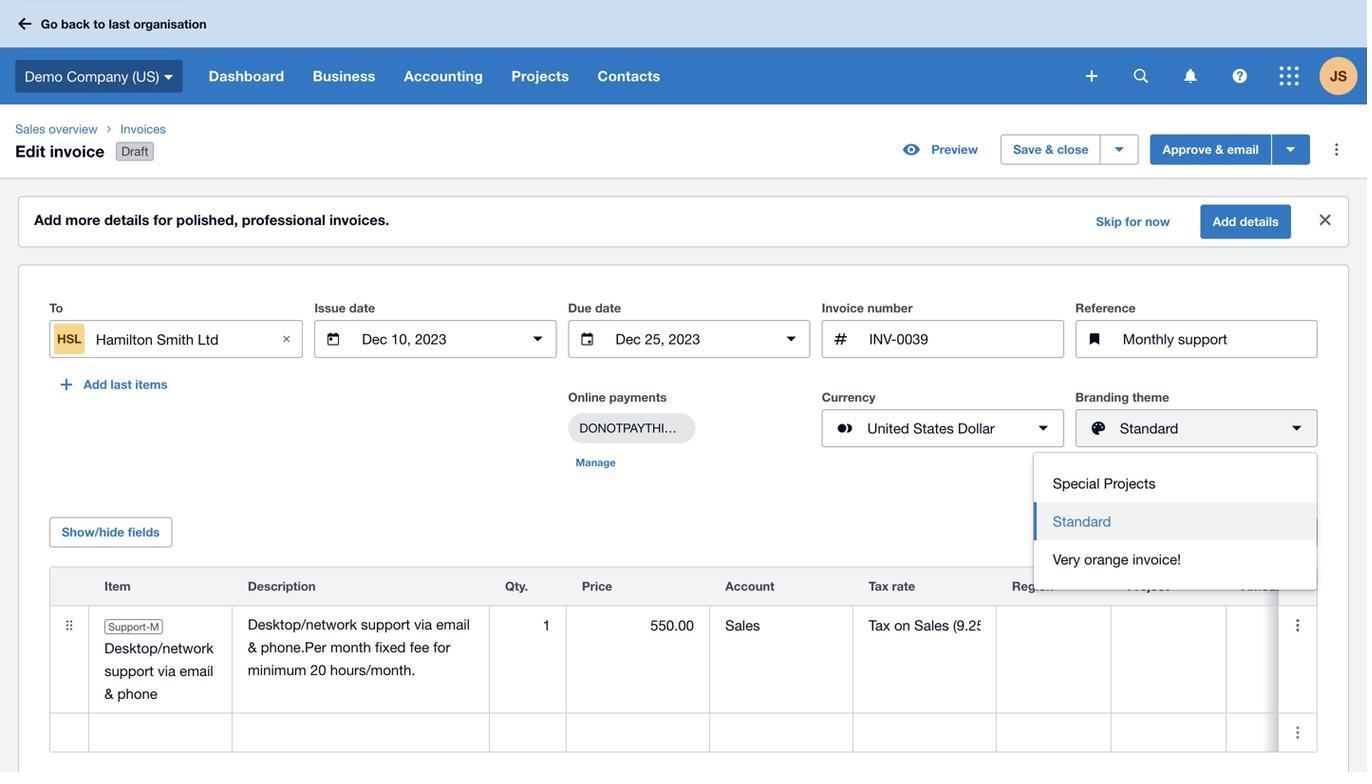 Task type: vqa. For each thing, say whether or not it's contained in the screenshot.
New Rule button corresponding to MISC
no



Task type: describe. For each thing, give the bounding box(es) containing it.
save & close
[[1013, 142, 1089, 157]]

email inside button
[[1228, 142, 1259, 157]]

company
[[67, 68, 128, 84]]

add last items
[[84, 377, 168, 392]]

united
[[868, 420, 910, 436]]

js button
[[1320, 47, 1368, 104]]

via
[[158, 663, 176, 679]]

branding
[[1076, 390, 1129, 405]]

invoice
[[50, 141, 105, 160]]

Description text field
[[233, 715, 489, 751]]

quantity field for price "field" for desktop/network support via email & phone.per month fixed fee for minimum 20 hours/month. text field
[[490, 607, 566, 644]]

price
[[582, 579, 613, 594]]

more
[[65, 211, 100, 229]]

support
[[104, 663, 154, 679]]

support-
[[108, 621, 150, 633]]

edit
[[15, 141, 45, 160]]

close image
[[268, 320, 306, 358]]

item
[[104, 579, 131, 594]]

project-autocompleter text field
[[1112, 607, 1226, 644]]

more line item options image for amount field corresponding to desktop/network support via email & phone.per month fixed fee for minimum 20 hours/month. text field
[[1279, 606, 1317, 644]]

none field 'inventory item'
[[89, 714, 232, 752]]

standard button
[[1034, 502, 1317, 540]]

add details button
[[1201, 205, 1292, 239]]

demo company (us)
[[25, 68, 159, 84]]

description
[[248, 579, 316, 594]]

none field project-autocompleter
[[1112, 606, 1226, 644]]

fields
[[128, 525, 160, 540]]

0 horizontal spatial details
[[104, 211, 149, 229]]

overview
[[49, 122, 98, 136]]

issue date
[[315, 301, 375, 315]]

phone
[[117, 685, 158, 702]]

business button
[[299, 47, 390, 104]]

orange
[[1085, 551, 1129, 568]]

Description text field
[[233, 606, 489, 688]]

approve & email
[[1163, 142, 1259, 157]]

add more details for polished, professional invoices.
[[34, 211, 389, 229]]

manage button
[[568, 451, 624, 474]]

currency
[[822, 390, 876, 405]]

preview button
[[892, 134, 990, 165]]

due date
[[568, 301, 621, 315]]

close
[[1057, 142, 1089, 157]]

to
[[49, 301, 63, 315]]

svg image inside go back to last organisation link
[[18, 18, 31, 30]]

none field 'tracking-categories-autocompleter'
[[997, 606, 1111, 644]]

special projects
[[1053, 475, 1156, 492]]

approve & email button
[[1151, 134, 1272, 165]]

none field tax rate
[[854, 606, 996, 644]]

& for email
[[1216, 142, 1224, 157]]

contacts button
[[584, 47, 675, 104]]

manage
[[576, 456, 616, 469]]

united states dollar
[[868, 420, 995, 436]]

support-m desktop/network support via email & phone
[[104, 621, 214, 702]]

Due date text field
[[614, 321, 765, 357]]

date for issue date
[[349, 301, 375, 315]]

drag and drop line image
[[50, 606, 88, 644]]

sales overview link
[[8, 120, 105, 139]]

back
[[61, 16, 90, 31]]

online
[[568, 390, 606, 405]]

price field for description text field
[[567, 715, 709, 751]]

branding theme
[[1076, 390, 1170, 405]]

tracking-categories-autocompleter text field
[[997, 607, 1111, 644]]

invoice number element
[[822, 320, 1064, 358]]

states
[[914, 420, 954, 436]]

more line item options image for description text field's amount field
[[1279, 714, 1317, 752]]

invoices.
[[330, 211, 389, 229]]

edit invoice
[[15, 141, 105, 160]]

standard button
[[1076, 409, 1318, 447]]

demo
[[25, 68, 63, 84]]

skip
[[1096, 214, 1122, 229]]

standard for standard button
[[1053, 513, 1112, 530]]

email inside support-m desktop/network support via email & phone
[[180, 663, 213, 679]]

tax inclusive
[[1207, 525, 1277, 540]]

to
[[93, 16, 105, 31]]

go back to last organisation link
[[11, 7, 218, 41]]

go
[[41, 16, 58, 31]]

items
[[135, 377, 168, 392]]

date for due date
[[595, 301, 621, 315]]

show/hide fields
[[62, 525, 160, 540]]

add last items button
[[49, 370, 179, 400]]

professional
[[242, 211, 326, 229]]

banner containing dashboard
[[0, 0, 1368, 104]]

1 vertical spatial svg image
[[1233, 69, 1247, 83]]

0 vertical spatial last
[[109, 16, 130, 31]]

tax inclusive button
[[1195, 517, 1318, 548]]

price field for desktop/network support via email & phone.per month fixed fee for minimum 20 hours/month. text field
[[567, 607, 709, 644]]

amount field for description text field
[[1227, 715, 1368, 751]]

Invoice number text field
[[868, 321, 1063, 357]]

invoice!
[[1133, 551, 1181, 568]]

skip for now
[[1096, 214, 1170, 229]]

payments
[[609, 390, 667, 405]]

preview
[[932, 142, 978, 157]]



Task type: locate. For each thing, give the bounding box(es) containing it.
very orange invoice! button
[[1034, 540, 1317, 578]]

issue
[[315, 301, 346, 315]]

amount field for desktop/network support via email & phone.per month fixed fee for minimum 20 hours/month. text field
[[1227, 607, 1368, 644]]

due
[[568, 301, 592, 315]]

0 horizontal spatial for
[[153, 211, 172, 229]]

dashboard link
[[194, 47, 299, 104]]

0 vertical spatial email
[[1228, 142, 1259, 157]]

2 horizontal spatial &
[[1216, 142, 1224, 157]]

dashboard
[[209, 67, 284, 85]]

add details
[[1213, 214, 1279, 229]]

go back to last organisation
[[41, 16, 207, 31]]

1 vertical spatial standard
[[1053, 513, 1112, 530]]

amounts are
[[1195, 498, 1270, 512]]

0 horizontal spatial projects
[[512, 67, 569, 85]]

show/hide
[[62, 525, 124, 540]]

last right to
[[109, 16, 130, 31]]

projects inside popup button
[[512, 67, 569, 85]]

list box
[[1034, 453, 1317, 590]]

more date options image
[[773, 320, 811, 358]]

2 more line item options image from the top
[[1279, 714, 1317, 752]]

tax for tax inclusive
[[1207, 525, 1226, 540]]

& right save
[[1046, 142, 1054, 157]]

add for add more details for polished, professional invoices.
[[34, 211, 61, 229]]

Quantity field
[[490, 607, 566, 644], [490, 715, 566, 751]]

add down the hamilton
[[84, 377, 107, 392]]

0 horizontal spatial tax
[[869, 579, 889, 594]]

1 amount field from the top
[[1227, 607, 1368, 644]]

number
[[868, 301, 913, 315]]

2 amount field from the top
[[1227, 715, 1368, 751]]

svg image
[[1280, 66, 1299, 85], [1134, 69, 1149, 83], [1185, 69, 1197, 83], [1086, 70, 1098, 82], [164, 75, 174, 80]]

projects button
[[497, 47, 584, 104]]

0 horizontal spatial add
[[34, 211, 61, 229]]

add more details for polished, professional invoices. status
[[19, 197, 1349, 247]]

tax left rate
[[869, 579, 889, 594]]

2 quantity field from the top
[[490, 715, 566, 751]]

1 vertical spatial quantity field
[[490, 715, 566, 751]]

for left now at the right of page
[[1126, 214, 1142, 229]]

0 vertical spatial amount field
[[1227, 607, 1368, 644]]

projects left contacts
[[512, 67, 569, 85]]

for left polished,
[[153, 211, 172, 229]]

1 vertical spatial last
[[111, 377, 132, 392]]

accounting button
[[390, 47, 497, 104]]

region
[[1012, 579, 1054, 594]]

standard for standard popup button
[[1120, 420, 1179, 436]]

business
[[313, 67, 376, 85]]

smith
[[157, 331, 194, 347]]

invoice line item list element
[[49, 567, 1368, 753]]

0 vertical spatial standard
[[1120, 420, 1179, 436]]

1 horizontal spatial email
[[1228, 142, 1259, 157]]

demo company (us) button
[[0, 47, 194, 104]]

projects right special
[[1104, 475, 1156, 492]]

theme
[[1133, 390, 1170, 405]]

last
[[109, 16, 130, 31], [111, 377, 132, 392]]

1 more line item options image from the top
[[1279, 606, 1317, 644]]

amounts
[[1195, 498, 1247, 512]]

last left the items
[[111, 377, 132, 392]]

standard down special
[[1053, 513, 1112, 530]]

contacts
[[598, 67, 661, 85]]

svg image left go
[[18, 18, 31, 30]]

js
[[1330, 67, 1348, 85]]

1 vertical spatial price field
[[567, 715, 709, 751]]

invoices link
[[113, 120, 192, 139]]

1 date from the left
[[349, 301, 375, 315]]

1 price field from the top
[[567, 607, 709, 644]]

draft
[[121, 144, 148, 159]]

details right more
[[104, 211, 149, 229]]

group containing special projects
[[1034, 453, 1317, 590]]

1 horizontal spatial svg image
[[1233, 69, 1247, 83]]

Reference text field
[[1121, 321, 1317, 357]]

sales
[[15, 122, 45, 136]]

banner
[[0, 0, 1368, 104]]

none field account
[[710, 606, 853, 644]]

date right due
[[595, 301, 621, 315]]

last inside button
[[111, 377, 132, 392]]

more invoice options image
[[1318, 131, 1356, 169]]

0 horizontal spatial svg image
[[18, 18, 31, 30]]

email right approve on the top of page
[[1228, 142, 1259, 157]]

0 vertical spatial svg image
[[18, 18, 31, 30]]

standard inside button
[[1053, 513, 1112, 530]]

tax down the amounts
[[1207, 525, 1226, 540]]

close image
[[1307, 201, 1345, 239]]

2 horizontal spatial add
[[1213, 214, 1237, 229]]

details left close icon
[[1240, 214, 1279, 229]]

now
[[1146, 214, 1170, 229]]

project
[[1127, 579, 1170, 594]]

Tax rate text field
[[854, 607, 996, 644]]

accounting
[[404, 67, 483, 85]]

dollar
[[958, 420, 995, 436]]

0 vertical spatial quantity field
[[490, 607, 566, 644]]

for inside 'button'
[[1126, 214, 1142, 229]]

1 horizontal spatial date
[[595, 301, 621, 315]]

save & close button
[[1001, 134, 1101, 165]]

email right the via
[[180, 663, 213, 679]]

special
[[1053, 475, 1100, 492]]

1 vertical spatial amount field
[[1227, 715, 1368, 751]]

hsl
[[57, 332, 82, 346]]

0 horizontal spatial date
[[349, 301, 375, 315]]

(us)
[[132, 68, 159, 84]]

1 vertical spatial projects
[[1104, 475, 1156, 492]]

0 horizontal spatial &
[[104, 685, 113, 702]]

qty.
[[505, 579, 528, 594]]

tax rate
[[869, 579, 916, 594]]

add for add last items
[[84, 377, 107, 392]]

add inside button
[[1213, 214, 1237, 229]]

hamilton smith ltd
[[96, 331, 219, 347]]

standard down theme
[[1120, 420, 1179, 436]]

quantity field for price "field" associated with description text field
[[490, 715, 566, 751]]

Amount field
[[1227, 607, 1368, 644], [1227, 715, 1368, 751]]

sales overview
[[15, 122, 98, 136]]

for
[[153, 211, 172, 229], [1126, 214, 1142, 229]]

1 vertical spatial tax
[[869, 579, 889, 594]]

Price field
[[567, 607, 709, 644], [567, 715, 709, 751]]

& right approve on the top of page
[[1216, 142, 1224, 157]]

0 vertical spatial more line item options image
[[1279, 606, 1317, 644]]

tax inside invoice line item list element
[[869, 579, 889, 594]]

standard
[[1120, 420, 1179, 436], [1053, 513, 1112, 530]]

svg image
[[18, 18, 31, 30], [1233, 69, 1247, 83]]

amount
[[1242, 579, 1288, 594]]

organisation
[[133, 16, 207, 31]]

2 price field from the top
[[567, 715, 709, 751]]

standard inside popup button
[[1120, 420, 1179, 436]]

m
[[150, 621, 159, 633]]

date right the issue
[[349, 301, 375, 315]]

0 vertical spatial tax
[[1207, 525, 1226, 540]]

very orange invoice!
[[1053, 551, 1181, 568]]

Inventory item text field
[[89, 715, 232, 751]]

1 vertical spatial more line item options image
[[1279, 714, 1317, 752]]

hamilton
[[96, 331, 153, 347]]

more date options image
[[519, 320, 557, 358]]

svg image inside demo company (us) popup button
[[164, 75, 174, 80]]

inclusive
[[1229, 525, 1277, 540]]

tax for tax rate
[[869, 579, 889, 594]]

projects inside button
[[1104, 475, 1156, 492]]

1 horizontal spatial details
[[1240, 214, 1279, 229]]

add right now at the right of page
[[1213, 214, 1237, 229]]

1 horizontal spatial standard
[[1120, 420, 1179, 436]]

invoices
[[120, 122, 166, 136]]

account
[[726, 579, 775, 594]]

add for add details
[[1213, 214, 1237, 229]]

invoice number
[[822, 301, 913, 315]]

Issue date text field
[[360, 321, 511, 357]]

0 vertical spatial price field
[[567, 607, 709, 644]]

save
[[1013, 142, 1042, 157]]

details inside button
[[1240, 214, 1279, 229]]

projects
[[512, 67, 569, 85], [1104, 475, 1156, 492]]

email
[[1228, 142, 1259, 157], [180, 663, 213, 679]]

very
[[1053, 551, 1081, 568]]

approve
[[1163, 142, 1212, 157]]

online payments
[[568, 390, 667, 405]]

Account text field
[[710, 607, 853, 644]]

& inside support-m desktop/network support via email & phone
[[104, 685, 113, 702]]

more line item options element
[[1279, 568, 1317, 606]]

polished,
[[176, 211, 238, 229]]

add left more
[[34, 211, 61, 229]]

& left phone
[[104, 685, 113, 702]]

2 date from the left
[[595, 301, 621, 315]]

1 horizontal spatial projects
[[1104, 475, 1156, 492]]

1 horizontal spatial &
[[1046, 142, 1054, 157]]

are
[[1251, 498, 1270, 512]]

0 vertical spatial projects
[[512, 67, 569, 85]]

0 horizontal spatial standard
[[1053, 513, 1112, 530]]

tax inside tax inclusive popup button
[[1207, 525, 1226, 540]]

1 quantity field from the top
[[490, 607, 566, 644]]

tax
[[1207, 525, 1226, 540], [869, 579, 889, 594]]

& for close
[[1046, 142, 1054, 157]]

0 horizontal spatial email
[[180, 663, 213, 679]]

desktop/network
[[104, 640, 214, 656]]

1 vertical spatial email
[[180, 663, 213, 679]]

None field
[[89, 606, 232, 713], [710, 606, 853, 644], [854, 606, 996, 644], [997, 606, 1111, 644], [1112, 606, 1226, 644], [89, 714, 232, 752], [89, 606, 232, 713]]

group
[[1034, 453, 1317, 590]]

svg image up approve & email
[[1233, 69, 1247, 83]]

1 horizontal spatial tax
[[1207, 525, 1226, 540]]

skip for now button
[[1085, 207, 1182, 237]]

add inside button
[[84, 377, 107, 392]]

1 horizontal spatial add
[[84, 377, 107, 392]]

more line item options image
[[1279, 606, 1317, 644], [1279, 714, 1317, 752]]

rate
[[892, 579, 916, 594]]

list box containing special projects
[[1034, 453, 1317, 590]]

united states dollar button
[[822, 409, 1064, 447]]

special projects button
[[1034, 465, 1317, 502]]

1 horizontal spatial for
[[1126, 214, 1142, 229]]



